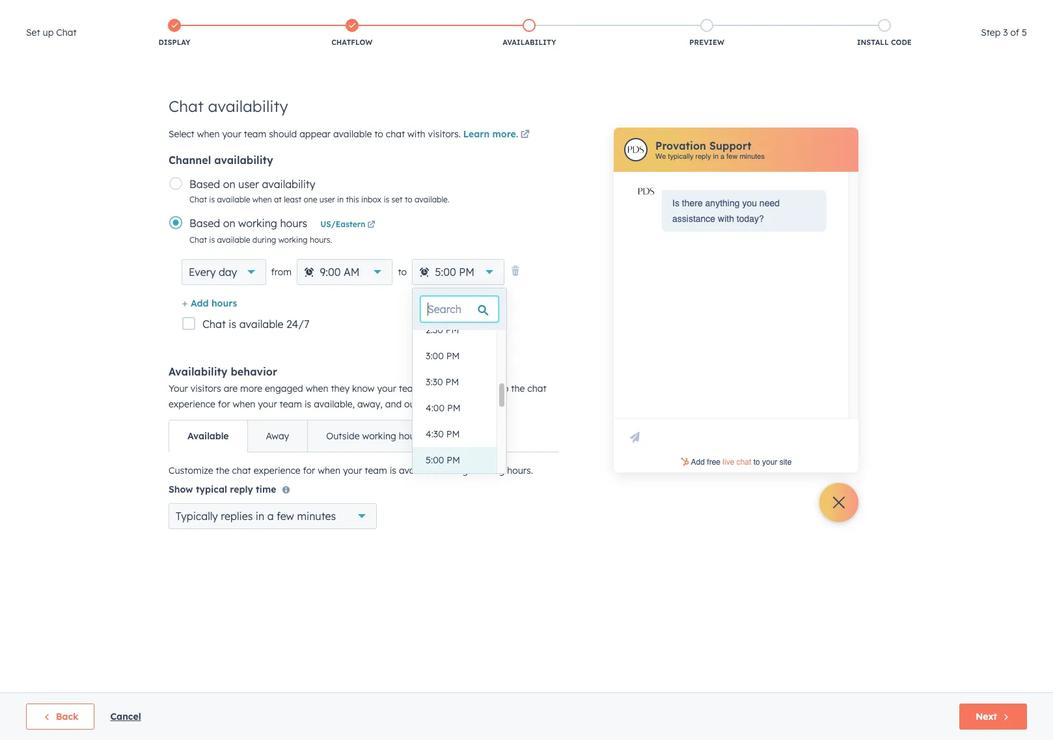 Task type: describe. For each thing, give the bounding box(es) containing it.
back
[[56, 711, 78, 723]]

today?
[[737, 214, 764, 224]]

up inside heading
[[43, 27, 54, 38]]

the inside availability behavior your visitors are more engaged when they know your team's availability. set up the chat experience for when your team is available, away, and outside working hours.
[[511, 383, 525, 395]]

in inside popup button
[[256, 510, 264, 523]]

few inside popup button
[[277, 510, 294, 523]]

3
[[1004, 27, 1008, 38]]

typically
[[668, 152, 694, 160]]

3:30
[[426, 376, 443, 388]]

9:00 am
[[320, 266, 360, 279]]

available
[[188, 430, 229, 442]]

every
[[189, 266, 216, 279]]

chat is available 24/7
[[202, 318, 310, 331]]

pm for 3:00 pm button at the top left of page
[[446, 350, 460, 362]]

tab list containing available
[[169, 420, 442, 453]]

we
[[656, 152, 666, 160]]

are
[[224, 383, 238, 395]]

at
[[274, 195, 282, 204]]

2:30 pm button
[[413, 317, 497, 343]]

select
[[169, 128, 195, 140]]

experience inside availability behavior your visitors are more engaged when they know your team's availability. set up the chat experience for when your team is available, away, and outside working hours.
[[169, 398, 215, 410]]

away,
[[357, 398, 383, 410]]

5:00 pm inside 5:00 pm button
[[426, 454, 460, 466]]

away link
[[247, 421, 307, 452]]

4:00 pm
[[426, 402, 461, 414]]

4:30 pm button
[[413, 421, 497, 447]]

availability list item
[[441, 16, 618, 50]]

2:30
[[426, 324, 443, 336]]

0 vertical spatial team
[[244, 128, 266, 140]]

time
[[256, 484, 276, 495]]

and
[[385, 398, 402, 410]]

Search HubSpot search field
[[871, 27, 1030, 49]]

1 vertical spatial the
[[216, 465, 230, 477]]

know
[[352, 383, 375, 395]]

2 vertical spatial team
[[365, 465, 387, 477]]

4:30
[[426, 428, 444, 440]]

add hours
[[191, 298, 237, 309]]

available for when
[[217, 195, 250, 204]]

row group containing 2:30 pm
[[413, 57, 497, 740]]

this
[[346, 195, 359, 204]]

your up and
[[377, 383, 396, 395]]

chat for chat is available during working hours.
[[189, 235, 207, 245]]

when down more
[[233, 398, 255, 410]]

show typical reply time
[[169, 484, 276, 495]]

outside working hours link
[[307, 421, 441, 452]]

4 menu item from the left
[[829, 0, 854, 21]]

available down 4:30 in the left bottom of the page
[[399, 465, 438, 477]]

2 vertical spatial to
[[398, 266, 407, 278]]

set
[[392, 195, 403, 204]]

available for during
[[217, 235, 250, 245]]

a inside provation support we typically reply in a few minutes
[[721, 152, 725, 160]]

they
[[331, 383, 350, 395]]

link opens in a new window image for based on working hours
[[368, 219, 375, 231]]

5:00 pm inside 5:00 pm dropdown button
[[435, 266, 475, 279]]

based on user availability
[[189, 178, 316, 191]]

0 horizontal spatial with
[[408, 128, 426, 140]]

pm for 4:00 pm button
[[447, 402, 461, 414]]

0 horizontal spatial during
[[252, 235, 276, 245]]

pm for 3:30 pm 'button'
[[446, 376, 459, 388]]

link opens in a new window image inside learn more. 'link'
[[521, 130, 530, 140]]

learn more.
[[463, 128, 518, 140]]

visitors.
[[428, 128, 461, 140]]

on for user
[[223, 178, 235, 191]]

when right select
[[197, 128, 220, 140]]

chat is available when at least one user in this inbox is set to available.
[[189, 195, 450, 204]]

notifications button
[[874, 0, 896, 21]]

from
[[271, 266, 292, 278]]

there
[[682, 198, 703, 208]]

3:00
[[426, 350, 444, 362]]

your
[[169, 383, 188, 395]]

you
[[743, 198, 757, 208]]

is left set
[[384, 195, 390, 204]]

pm for 5:00 pm button
[[447, 454, 460, 466]]

5:00 pm button
[[412, 259, 505, 285]]

code
[[891, 38, 912, 47]]

show
[[169, 484, 193, 495]]

customize the chat experience for when your team is available during working hours.
[[169, 465, 533, 477]]

0 vertical spatial hours.
[[310, 235, 332, 245]]

preview list item
[[618, 16, 796, 50]]

chat inside heading
[[56, 27, 77, 38]]

9:00 am button
[[297, 259, 393, 285]]

need
[[760, 198, 780, 208]]

is inside availability behavior your visitors are more engaged when they know your team's availability. set up the chat experience for when your team is available, away, and outside working hours.
[[305, 398, 311, 410]]

is down channel availability
[[209, 195, 215, 204]]

4:00 pm button
[[413, 395, 497, 421]]

cancel
[[110, 711, 141, 723]]

1 vertical spatial for
[[303, 465, 315, 477]]

behavior
[[231, 365, 277, 378]]

assistance
[[673, 214, 716, 224]]

step
[[981, 27, 1001, 38]]

pm inside dropdown button
[[459, 266, 475, 279]]

channel availability
[[169, 154, 273, 167]]

typically replies in a few minutes button
[[169, 503, 377, 529]]

working inside "link"
[[362, 430, 396, 442]]

available link
[[169, 421, 247, 452]]

on for working
[[223, 217, 235, 230]]

4:30 pm
[[426, 428, 460, 440]]

hours inside "outside working hours" "link"
[[399, 430, 423, 442]]

based on working hours
[[189, 217, 308, 230]]

preview
[[690, 38, 725, 47]]

back button
[[26, 704, 95, 730]]

Search search field
[[421, 296, 499, 322]]

3 menu item from the left
[[799, 0, 829, 21]]

next
[[976, 711, 998, 723]]

every day button
[[182, 259, 266, 285]]

chatflow
[[332, 38, 373, 47]]

outside
[[404, 398, 436, 410]]

1 menu item from the left
[[722, 0, 774, 21]]

availability for availability
[[503, 38, 556, 47]]

display
[[159, 38, 191, 47]]

hours. inside availability behavior your visitors are more engaged when they know your team's availability. set up the chat experience for when your team is available, away, and outside working hours.
[[475, 398, 501, 410]]

working up chat is available during working hours.
[[238, 217, 277, 230]]

day
[[219, 266, 237, 279]]

team's
[[399, 383, 428, 395]]

pm for 4:30 pm button
[[447, 428, 460, 440]]

replies
[[221, 510, 253, 523]]

chat for chat is available 24/7
[[202, 318, 226, 331]]

based for based on working hours
[[189, 217, 220, 230]]

2 vertical spatial hours.
[[507, 465, 533, 477]]

install
[[857, 38, 889, 47]]

4:00
[[426, 402, 445, 414]]

support
[[710, 139, 752, 152]]

anything
[[706, 198, 740, 208]]

install code
[[857, 38, 912, 47]]



Task type: locate. For each thing, give the bounding box(es) containing it.
1 horizontal spatial experience
[[254, 465, 301, 477]]

team
[[244, 128, 266, 140], [280, 398, 302, 410], [365, 465, 387, 477]]

0 vertical spatial to
[[375, 128, 383, 140]]

working down away,
[[362, 430, 396, 442]]

0 vertical spatial set
[[26, 27, 40, 38]]

set up chat heading
[[26, 25, 77, 40]]

1 horizontal spatial hours.
[[475, 398, 501, 410]]

availability inside list item
[[503, 38, 556, 47]]

2:30 pm
[[426, 324, 459, 336]]

based
[[189, 178, 220, 191], [189, 217, 220, 230]]

to right appear
[[375, 128, 383, 140]]

based for based on user availability
[[189, 178, 220, 191]]

is down add hours
[[229, 318, 236, 331]]

2 horizontal spatial hours
[[399, 430, 423, 442]]

3:00 pm button
[[413, 343, 497, 369]]

0 horizontal spatial hours.
[[310, 235, 332, 245]]

working up from
[[279, 235, 308, 245]]

team down engaged
[[280, 398, 302, 410]]

1 horizontal spatial team
[[280, 398, 302, 410]]

2 vertical spatial availability
[[262, 178, 316, 191]]

1 vertical spatial minutes
[[297, 510, 336, 523]]

learn more. link
[[463, 128, 532, 143]]

0 vertical spatial on
[[223, 178, 235, 191]]

1 vertical spatial on
[[223, 217, 235, 230]]

minutes down customize the chat experience for when your team is available during working hours.
[[297, 510, 336, 523]]

1 horizontal spatial reply
[[696, 152, 711, 160]]

available,
[[314, 398, 355, 410]]

2 horizontal spatial hours.
[[507, 465, 533, 477]]

search button
[[1020, 27, 1042, 49]]

1 vertical spatial 5:00
[[426, 454, 444, 466]]

typically replies in a few minutes
[[176, 510, 336, 523]]

1 horizontal spatial the
[[511, 383, 525, 395]]

a right typically
[[721, 152, 725, 160]]

user
[[238, 178, 259, 191], [320, 195, 335, 204]]

1 vertical spatial in
[[337, 195, 344, 204]]

1 vertical spatial set
[[481, 383, 495, 395]]

1 horizontal spatial hours
[[280, 217, 308, 230]]

1 vertical spatial with
[[718, 214, 734, 224]]

during
[[252, 235, 276, 245], [440, 465, 468, 477]]

3:30 pm
[[426, 376, 459, 388]]

1 vertical spatial availability
[[169, 365, 228, 378]]

availability up 'least'
[[262, 178, 316, 191]]

0 horizontal spatial experience
[[169, 398, 215, 410]]

in left 'this'
[[337, 195, 344, 204]]

available for 24/7
[[239, 318, 284, 331]]

minutes inside provation support we typically reply in a few minutes
[[740, 152, 765, 160]]

reply right typically
[[696, 152, 711, 160]]

the right 3:30 pm 'button'
[[511, 383, 525, 395]]

when left they
[[306, 383, 328, 395]]

0 horizontal spatial set
[[26, 27, 40, 38]]

5:00 pm up the search search field at top left
[[435, 266, 475, 279]]

list
[[86, 16, 974, 50]]

with inside 'is there anything you need assistance with today?'
[[718, 214, 734, 224]]

least
[[284, 195, 302, 204]]

availability behavior your visitors are more engaged when they know your team's availability. set up the chat experience for when your team is available, away, and outside working hours.
[[169, 365, 547, 410]]

us/eastern
[[321, 219, 366, 229]]

search image
[[1026, 34, 1035, 43]]

0 horizontal spatial minutes
[[297, 510, 336, 523]]

chat for chat availability
[[169, 96, 204, 116]]

2 horizontal spatial in
[[713, 152, 719, 160]]

1 vertical spatial reply
[[230, 484, 253, 495]]

in right typically
[[713, 152, 719, 160]]

notifications image
[[879, 6, 891, 18]]

1 vertical spatial to
[[405, 195, 413, 204]]

0 vertical spatial in
[[713, 152, 719, 160]]

list containing display
[[86, 16, 974, 50]]

based down the channel
[[189, 178, 220, 191]]

customize
[[169, 465, 213, 477]]

experience down your
[[169, 398, 215, 410]]

menu item
[[722, 0, 774, 21], [774, 0, 799, 21], [799, 0, 829, 21], [829, 0, 854, 21], [854, 0, 873, 21]]

1 horizontal spatial chat
[[386, 128, 405, 140]]

1 vertical spatial hours
[[212, 298, 237, 309]]

0 vertical spatial user
[[238, 178, 259, 191]]

team left should
[[244, 128, 266, 140]]

to right "am"
[[398, 266, 407, 278]]

for down away link
[[303, 465, 315, 477]]

0 horizontal spatial few
[[277, 510, 294, 523]]

display completed list item
[[86, 16, 263, 50]]

0 horizontal spatial chat
[[232, 465, 251, 477]]

availability up 'based on user availability'
[[214, 154, 273, 167]]

on up chat is available during working hours.
[[223, 217, 235, 230]]

chat
[[56, 27, 77, 38], [169, 96, 204, 116], [189, 195, 207, 204], [189, 235, 207, 245], [202, 318, 226, 331]]

1 horizontal spatial availability
[[503, 38, 556, 47]]

is left available,
[[305, 398, 311, 410]]

link opens in a new window image for select when your team should appear available to chat with visitors.
[[521, 128, 530, 143]]

available right appear
[[333, 128, 372, 140]]

when down 'outside'
[[318, 465, 341, 477]]

row group
[[413, 57, 497, 740]]

tab list
[[169, 420, 442, 453]]

5:00 up the search search field at top left
[[435, 266, 456, 279]]

provation support we typically reply in a few minutes
[[656, 139, 765, 160]]

available left 24/7
[[239, 318, 284, 331]]

reply inside provation support we typically reply in a few minutes
[[696, 152, 711, 160]]

0 vertical spatial based
[[189, 178, 220, 191]]

0 vertical spatial a
[[721, 152, 725, 160]]

chat is available during working hours.
[[189, 235, 332, 245]]

0 vertical spatial during
[[252, 235, 276, 245]]

appear
[[300, 128, 331, 140]]

working inside availability behavior your visitors are more engaged when they know your team's availability. set up the chat experience for when your team is available, away, and outside working hours.
[[439, 398, 473, 410]]

a
[[721, 152, 725, 160], [267, 510, 274, 523]]

during down the based on working hours
[[252, 235, 276, 245]]

working down 4:30 pm button
[[471, 465, 505, 477]]

1 horizontal spatial set
[[481, 383, 495, 395]]

0 vertical spatial the
[[511, 383, 525, 395]]

outside
[[326, 430, 360, 442]]

1 based from the top
[[189, 178, 220, 191]]

0 vertical spatial availability
[[208, 96, 288, 116]]

1 vertical spatial team
[[280, 398, 302, 410]]

add hours button
[[182, 296, 237, 313]]

is up every day
[[209, 235, 215, 245]]

for down are
[[218, 398, 230, 410]]

0 vertical spatial 5:00
[[435, 266, 456, 279]]

more.
[[493, 128, 518, 140]]

pm right the 2:30
[[446, 324, 459, 336]]

availability up should
[[208, 96, 288, 116]]

chatflow completed list item
[[263, 16, 441, 50]]

pm inside 'button'
[[446, 376, 459, 388]]

pm right 4:30 in the left bottom of the page
[[447, 428, 460, 440]]

every day
[[189, 266, 237, 279]]

0 vertical spatial reply
[[696, 152, 711, 160]]

team down outside working hours
[[365, 465, 387, 477]]

channel
[[169, 154, 211, 167]]

2 based from the top
[[189, 217, 220, 230]]

hours.
[[310, 235, 332, 245], [475, 398, 501, 410], [507, 465, 533, 477]]

0 horizontal spatial a
[[267, 510, 274, 523]]

1 horizontal spatial for
[[303, 465, 315, 477]]

2 vertical spatial chat
[[232, 465, 251, 477]]

0 vertical spatial 5:00 pm
[[435, 266, 475, 279]]

reply left 'time'
[[230, 484, 253, 495]]

reply
[[696, 152, 711, 160], [230, 484, 253, 495]]

up inside availability behavior your visitors are more engaged when they know your team's availability. set up the chat experience for when your team is available, away, and outside working hours.
[[498, 383, 509, 395]]

inbox
[[361, 195, 382, 204]]

0 vertical spatial few
[[727, 152, 738, 160]]

pm right 3:30
[[446, 376, 459, 388]]

2 horizontal spatial team
[[365, 465, 387, 477]]

in inside provation support we typically reply in a few minutes
[[713, 152, 719, 160]]

is
[[209, 195, 215, 204], [384, 195, 390, 204], [209, 235, 215, 245], [229, 318, 236, 331], [305, 398, 311, 410], [390, 465, 397, 477]]

1 vertical spatial during
[[440, 465, 468, 477]]

0 horizontal spatial user
[[238, 178, 259, 191]]

learn
[[463, 128, 490, 140]]

0 horizontal spatial team
[[244, 128, 266, 140]]

available down the based on working hours
[[217, 235, 250, 245]]

hours inside add hours button
[[212, 298, 237, 309]]

your down chat availability
[[222, 128, 241, 140]]

0 horizontal spatial availability
[[169, 365, 228, 378]]

availability for channel availability
[[214, 154, 273, 167]]

hubspot-live-chat-viral-iframe element
[[617, 456, 856, 469]]

3:30 pm button
[[413, 369, 497, 395]]

install code list item
[[796, 16, 973, 50]]

with down anything
[[718, 214, 734, 224]]

1 vertical spatial user
[[320, 195, 335, 204]]

2 menu item from the left
[[774, 0, 799, 21]]

0 horizontal spatial in
[[256, 510, 264, 523]]

set inside availability behavior your visitors are more engaged when they know your team's availability. set up the chat experience for when your team is available, away, and outside working hours.
[[481, 383, 495, 395]]

1 vertical spatial 5:00 pm
[[426, 454, 460, 466]]

0 horizontal spatial reply
[[230, 484, 253, 495]]

chat
[[386, 128, 405, 140], [528, 383, 547, 395], [232, 465, 251, 477]]

pm
[[459, 266, 475, 279], [446, 324, 459, 336], [446, 350, 460, 362], [446, 376, 459, 388], [447, 402, 461, 414], [447, 428, 460, 440], [447, 454, 460, 466]]

user right one
[[320, 195, 335, 204]]

1 vertical spatial based
[[189, 217, 220, 230]]

step 3 of 5
[[981, 27, 1027, 38]]

more
[[240, 383, 262, 395]]

0 vertical spatial minutes
[[740, 152, 765, 160]]

2 on from the top
[[223, 217, 235, 230]]

5:00 inside dropdown button
[[435, 266, 456, 279]]

0 horizontal spatial the
[[216, 465, 230, 477]]

menu
[[722, 0, 1038, 21]]

agent says: is there anything you need assistance with today? element
[[673, 195, 816, 227]]

visitors
[[191, 383, 221, 395]]

on
[[223, 178, 235, 191], [223, 217, 235, 230]]

the up show typical reply time
[[216, 465, 230, 477]]

5 menu item from the left
[[854, 0, 873, 21]]

1 horizontal spatial a
[[721, 152, 725, 160]]

0 vertical spatial hours
[[280, 217, 308, 230]]

pm for 2:30 pm button
[[446, 324, 459, 336]]

in right replies
[[256, 510, 264, 523]]

us/eastern link
[[321, 219, 377, 231]]

pm right 4:00
[[447, 402, 461, 414]]

few right replies
[[277, 510, 294, 523]]

cancel button
[[110, 709, 141, 725]]

2 vertical spatial in
[[256, 510, 264, 523]]

to
[[375, 128, 383, 140], [405, 195, 413, 204], [398, 266, 407, 278]]

experience up 'time'
[[254, 465, 301, 477]]

0 vertical spatial with
[[408, 128, 426, 140]]

available.
[[415, 195, 450, 204]]

availability.
[[430, 383, 479, 395]]

your down more
[[258, 398, 277, 410]]

1 horizontal spatial with
[[718, 214, 734, 224]]

minutes inside popup button
[[297, 510, 336, 523]]

should
[[269, 128, 297, 140]]

user down channel availability
[[238, 178, 259, 191]]

1 vertical spatial up
[[498, 383, 509, 395]]

1 horizontal spatial user
[[320, 195, 335, 204]]

0 vertical spatial experience
[[169, 398, 215, 410]]

working down availability.
[[439, 398, 473, 410]]

during down 4:30 pm button
[[440, 465, 468, 477]]

few inside provation support we typically reply in a few minutes
[[727, 152, 738, 160]]

for
[[218, 398, 230, 410], [303, 465, 315, 477]]

2 horizontal spatial chat
[[528, 383, 547, 395]]

am
[[344, 266, 360, 279]]

1 horizontal spatial in
[[337, 195, 344, 204]]

0 horizontal spatial up
[[43, 27, 54, 38]]

availability
[[208, 96, 288, 116], [214, 154, 273, 167], [262, 178, 316, 191]]

0 horizontal spatial hours
[[212, 298, 237, 309]]

for inside availability behavior your visitors are more engaged when they know your team's availability. set up the chat experience for when your team is available, away, and outside working hours.
[[218, 398, 230, 410]]

is
[[673, 198, 680, 208]]

2 vertical spatial hours
[[399, 430, 423, 442]]

1 vertical spatial experience
[[254, 465, 301, 477]]

0 vertical spatial chat
[[386, 128, 405, 140]]

provation
[[656, 139, 706, 152]]

set inside heading
[[26, 27, 40, 38]]

0 vertical spatial availability
[[503, 38, 556, 47]]

1 horizontal spatial during
[[440, 465, 468, 477]]

typical
[[196, 484, 227, 495]]

1 vertical spatial availability
[[214, 154, 273, 167]]

0 horizontal spatial for
[[218, 398, 230, 410]]

one
[[304, 195, 317, 204]]

available
[[333, 128, 372, 140], [217, 195, 250, 204], [217, 235, 250, 245], [239, 318, 284, 331], [399, 465, 438, 477]]

few up anything
[[727, 152, 738, 160]]

set
[[26, 27, 40, 38], [481, 383, 495, 395]]

team inside availability behavior your visitors are more engaged when they know your team's availability. set up the chat experience for when your team is available, away, and outside working hours.
[[280, 398, 302, 410]]

5:00 pm button
[[413, 447, 497, 473]]

with left the visitors.
[[408, 128, 426, 140]]

chat availability
[[169, 96, 288, 116]]

a inside popup button
[[267, 510, 274, 523]]

1 horizontal spatial minutes
[[740, 152, 765, 160]]

1 horizontal spatial few
[[727, 152, 738, 160]]

0 vertical spatial up
[[43, 27, 54, 38]]

availability inside availability behavior your visitors are more engaged when they know your team's availability. set up the chat experience for when your team is available, away, and outside working hours.
[[169, 365, 228, 378]]

1 vertical spatial chat
[[528, 383, 547, 395]]

1 vertical spatial hours.
[[475, 398, 501, 410]]

5
[[1022, 27, 1027, 38]]

to right set
[[405, 195, 413, 204]]

5:00 down 4:30 in the left bottom of the page
[[426, 454, 444, 466]]

1 vertical spatial few
[[277, 510, 294, 523]]

your down 'outside'
[[343, 465, 362, 477]]

few
[[727, 152, 738, 160], [277, 510, 294, 523]]

5:00 pm down 4:30 pm
[[426, 454, 460, 466]]

3:00 pm
[[426, 350, 460, 362]]

next button
[[960, 704, 1027, 730]]

availability for availability behavior your visitors are more engaged when they know your team's availability. set up the chat experience for when your team is available, away, and outside working hours.
[[169, 365, 228, 378]]

pm right 3:00
[[446, 350, 460, 362]]

a down 'time'
[[267, 510, 274, 523]]

on down channel availability
[[223, 178, 235, 191]]

chat inside availability behavior your visitors are more engaged when they know your team's availability. set up the chat experience for when your team is available, away, and outside working hours.
[[528, 383, 547, 395]]

working
[[238, 217, 277, 230], [279, 235, 308, 245], [439, 398, 473, 410], [362, 430, 396, 442], [471, 465, 505, 477]]

link opens in a new window image
[[368, 221, 375, 229]]

9:00
[[320, 266, 341, 279]]

link opens in a new window image
[[521, 128, 530, 143], [521, 130, 530, 140], [368, 219, 375, 231]]

0 vertical spatial for
[[218, 398, 230, 410]]

chat for chat is available when at least one user in this inbox is set to available.
[[189, 195, 207, 204]]

1 on from the top
[[223, 178, 235, 191]]

availability for chat availability
[[208, 96, 288, 116]]

away
[[266, 430, 289, 442]]

typically
[[176, 510, 218, 523]]

hours down 'least'
[[280, 217, 308, 230]]

pm down 4:30 pm button
[[447, 454, 460, 466]]

pm up the search search field at top left
[[459, 266, 475, 279]]

is down outside working hours
[[390, 465, 397, 477]]

1 vertical spatial a
[[267, 510, 274, 523]]

1 horizontal spatial up
[[498, 383, 509, 395]]

hours right "add" at left
[[212, 298, 237, 309]]

minutes up you
[[740, 152, 765, 160]]

available down 'based on user availability'
[[217, 195, 250, 204]]

when left at
[[252, 195, 272, 204]]

hours left 4:30 in the left bottom of the page
[[399, 430, 423, 442]]

5:00 inside button
[[426, 454, 444, 466]]

based up every
[[189, 217, 220, 230]]

engaged
[[265, 383, 303, 395]]

select when your team should appear available to chat with visitors.
[[169, 128, 461, 140]]



Task type: vqa. For each thing, say whether or not it's contained in the screenshot.
menu item
yes



